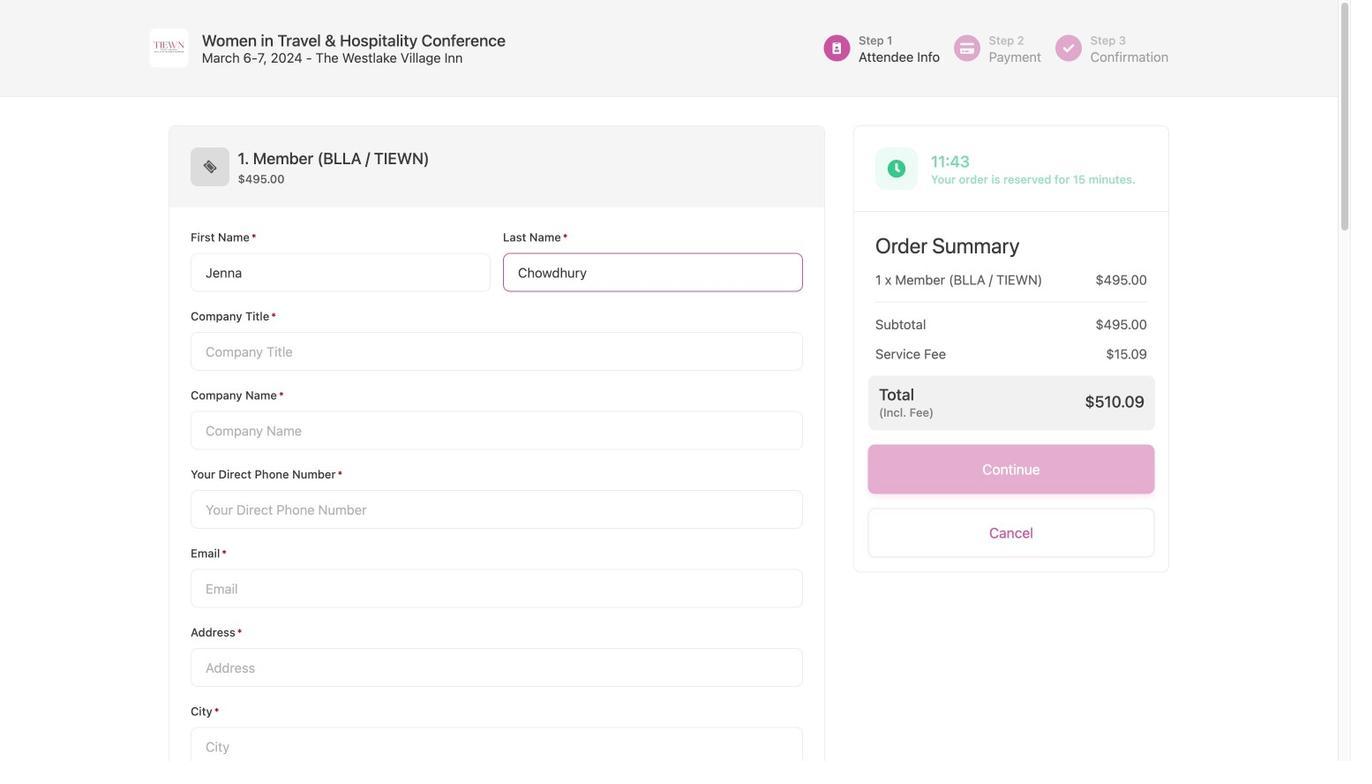 Task type: locate. For each thing, give the bounding box(es) containing it.
timer
[[931, 152, 1148, 171]]

clock icon image
[[888, 159, 906, 178]]

First Name text field
[[191, 253, 491, 292]]

Last Name text field
[[503, 253, 803, 292]]

Address text field
[[191, 648, 803, 687]]

subtotal $495.00 element
[[855, 302, 1169, 332]]

Company Name text field
[[191, 411, 803, 450]]

service fee $15.09 element
[[855, 332, 1169, 362]]

banner
[[0, 0, 1338, 97]]



Task type: describe. For each thing, give the bounding box(es) containing it.
ticket icon image
[[203, 160, 217, 174]]

Your Direct Phone Number text field
[[191, 490, 803, 529]]

Email text field
[[191, 569, 803, 608]]

Company Title text field
[[191, 332, 803, 371]]

City text field
[[191, 727, 803, 761]]



